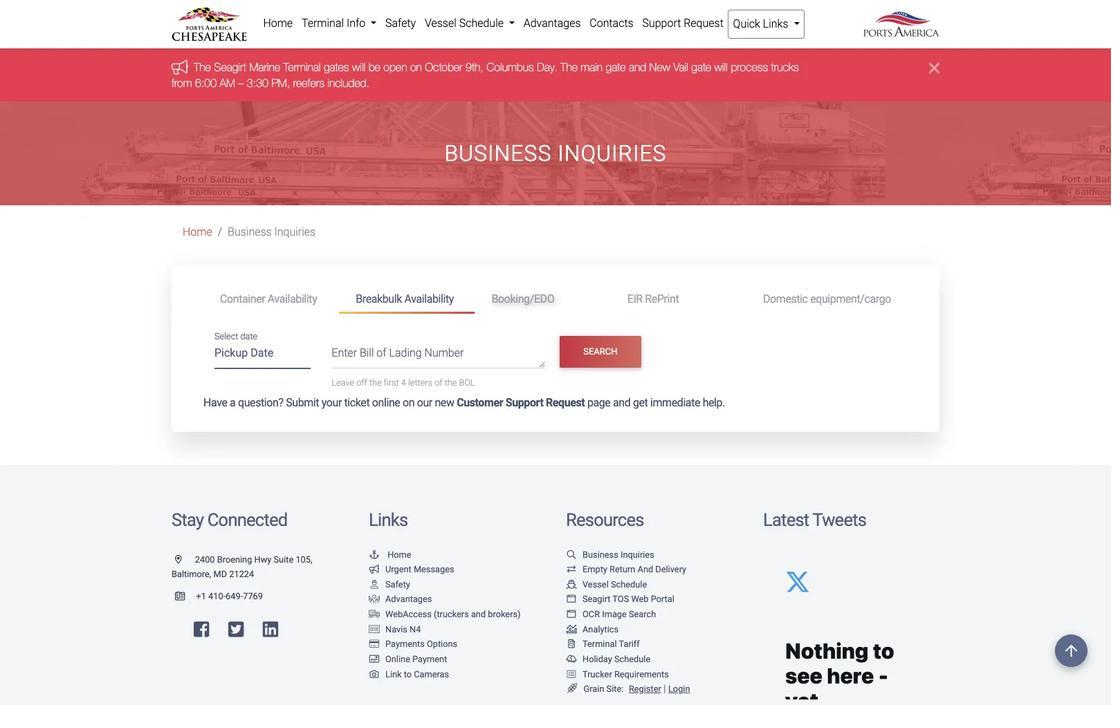 Task type: describe. For each thing, give the bounding box(es) containing it.
bells image
[[566, 656, 577, 665]]

6:00
[[195, 77, 217, 89]]

go to top image
[[1056, 635, 1088, 668]]

schedule for bells icon
[[615, 655, 651, 665]]

on inside the seagirt marine terminal gates will be open on october 9th, columbus day. the main gate and new vail gate will process trucks from 6:00 am – 3:30 pm, reefers included.
[[410, 61, 422, 74]]

0 horizontal spatial advantages link
[[369, 595, 432, 605]]

1 vertical spatial on
[[403, 397, 415, 410]]

baltimore,
[[172, 570, 211, 580]]

exchange image
[[566, 566, 577, 575]]

1 the from the left
[[194, 61, 211, 74]]

4
[[401, 378, 406, 388]]

domestic equipment/cargo
[[763, 292, 891, 306]]

am
[[220, 77, 235, 89]]

0 vertical spatial advantages link
[[519, 10, 585, 37]]

analytics image
[[566, 626, 577, 635]]

open
[[384, 61, 407, 74]]

2 vertical spatial and
[[471, 610, 486, 620]]

ocr image search
[[583, 610, 656, 620]]

search button
[[560, 336, 641, 368]]

twitter square image
[[228, 622, 244, 640]]

1 the from the left
[[370, 378, 382, 388]]

booking/edo
[[492, 292, 555, 306]]

immediate
[[651, 397, 701, 410]]

hand receiving image
[[369, 596, 380, 605]]

gates
[[324, 61, 349, 74]]

–
[[238, 77, 244, 89]]

7769
[[243, 592, 263, 602]]

enter
[[332, 347, 357, 360]]

0 vertical spatial business inquiries
[[445, 140, 667, 167]]

file invoice image
[[566, 641, 577, 650]]

container storage image
[[369, 626, 380, 635]]

page
[[588, 397, 611, 410]]

select
[[215, 332, 238, 342]]

reprint
[[645, 292, 679, 306]]

your
[[322, 397, 342, 410]]

0 horizontal spatial vessel schedule
[[425, 17, 507, 30]]

0 vertical spatial of
[[377, 347, 387, 360]]

2 vertical spatial business inquiries
[[583, 550, 655, 560]]

booking/edo link
[[475, 287, 611, 312]]

safety link for "urgent messages" link
[[369, 580, 410, 590]]

1 safety from the top
[[386, 17, 416, 30]]

1 vertical spatial inquiries
[[274, 226, 316, 239]]

1 vertical spatial home
[[183, 226, 212, 239]]

day.
[[537, 61, 558, 74]]

trucker requirements
[[583, 670, 669, 680]]

resources
[[566, 510, 644, 531]]

our
[[417, 397, 433, 410]]

contacts link
[[585, 10, 638, 37]]

have a question? submit your ticket online on our new customer support request page and get immediate help.
[[203, 397, 725, 410]]

container
[[220, 292, 265, 306]]

quick links
[[733, 17, 791, 30]]

new
[[650, 61, 671, 74]]

home link for terminal info link
[[259, 10, 297, 37]]

new
[[435, 397, 454, 410]]

support inside support request link
[[643, 17, 681, 30]]

info
[[347, 17, 366, 30]]

letters
[[408, 378, 433, 388]]

home link for "urgent messages" link
[[369, 550, 412, 560]]

breakbulk
[[356, 292, 402, 306]]

grain site: register | login
[[584, 684, 690, 696]]

payments options link
[[369, 640, 458, 650]]

terminal for terminal tariff
[[583, 640, 617, 650]]

terminal tariff link
[[566, 640, 640, 650]]

close image
[[930, 60, 940, 76]]

latest
[[763, 510, 809, 531]]

webaccess
[[386, 610, 432, 620]]

2 the from the left
[[561, 61, 578, 74]]

payments
[[386, 640, 425, 650]]

1 horizontal spatial business
[[445, 140, 552, 167]]

stay connected
[[172, 510, 287, 531]]

bill
[[360, 347, 374, 360]]

0 vertical spatial schedule
[[459, 17, 504, 30]]

date
[[241, 332, 258, 342]]

0 vertical spatial inquiries
[[558, 140, 667, 167]]

availability for breakbulk availability
[[405, 292, 454, 306]]

2 vertical spatial inquiries
[[621, 550, 655, 560]]

terminal for terminal info
[[302, 17, 344, 30]]

ship image
[[566, 581, 577, 590]]

1 vertical spatial business inquiries
[[228, 226, 316, 239]]

container availability
[[220, 292, 317, 306]]

register link
[[626, 685, 662, 695]]

eir
[[628, 292, 643, 306]]

0 horizontal spatial home link
[[183, 226, 212, 239]]

facebook square image
[[194, 622, 209, 640]]

breakbulk availability
[[356, 292, 454, 306]]

1 vertical spatial vessel schedule link
[[566, 580, 647, 590]]

off
[[357, 378, 367, 388]]

2 gate from the left
[[692, 61, 712, 74]]

support request
[[643, 17, 724, 30]]

link to cameras link
[[369, 670, 449, 680]]

empty
[[583, 565, 608, 575]]

linkedin image
[[263, 622, 278, 640]]

web
[[632, 595, 649, 605]]

0 vertical spatial links
[[763, 17, 789, 30]]

pm,
[[272, 77, 290, 89]]

105,
[[296, 555, 312, 565]]

trucker requirements link
[[566, 670, 669, 680]]

seagirt tos web portal
[[583, 595, 675, 605]]

suite
[[274, 555, 294, 565]]

online payment link
[[369, 655, 447, 665]]

quick links link
[[728, 10, 805, 39]]

terminal info link
[[297, 10, 381, 37]]

credit card front image
[[369, 656, 380, 665]]

container availability link
[[203, 287, 339, 312]]

help.
[[703, 397, 725, 410]]

delivery
[[656, 565, 687, 575]]

ticket
[[344, 397, 370, 410]]

+1
[[196, 592, 206, 602]]

Enter Bill of Lading Number text field
[[332, 345, 545, 369]]

the seagirt marine terminal gates will be open on october 9th, columbus day. the main gate and new vail gate will process trucks from 6:00 am – 3:30 pm, reefers included. alert
[[0, 49, 1112, 102]]

customer support request link
[[457, 397, 585, 410]]

eir reprint link
[[611, 287, 747, 312]]

2400 broening hwy suite 105, baltimore, md 21224
[[172, 555, 312, 580]]

wheat image
[[566, 685, 579, 695]]

1 vertical spatial and
[[613, 397, 631, 410]]

analytics
[[583, 625, 619, 635]]

1 vertical spatial advantages
[[386, 595, 432, 605]]

a
[[230, 397, 236, 410]]



Task type: locate. For each thing, give the bounding box(es) containing it.
1 vertical spatial request
[[546, 397, 585, 410]]

0 vertical spatial and
[[629, 61, 647, 74]]

browser image inside seagirt tos web portal link
[[566, 596, 577, 605]]

1 horizontal spatial the
[[445, 378, 457, 388]]

contacts
[[590, 17, 634, 30]]

leave
[[332, 378, 354, 388]]

advantages link up webaccess
[[369, 595, 432, 605]]

urgent
[[386, 565, 412, 575]]

analytics link
[[566, 625, 619, 635]]

phone office image
[[175, 593, 196, 602]]

safety down urgent at the left
[[386, 580, 410, 590]]

domestic
[[763, 292, 808, 306]]

1 vertical spatial safety link
[[369, 580, 410, 590]]

brokers)
[[488, 610, 521, 620]]

vessel up october
[[425, 17, 457, 30]]

support up new
[[643, 17, 681, 30]]

0 vertical spatial vessel
[[425, 17, 457, 30]]

0 vertical spatial advantages
[[524, 17, 581, 30]]

seagirt up am
[[214, 61, 246, 74]]

terminal info
[[302, 17, 368, 30]]

Select date text field
[[215, 342, 311, 369]]

link
[[386, 670, 402, 680]]

tos
[[613, 595, 629, 605]]

safety link for terminal info link
[[381, 10, 421, 37]]

0 vertical spatial on
[[410, 61, 422, 74]]

the right off
[[370, 378, 382, 388]]

advantages up webaccess
[[386, 595, 432, 605]]

submit
[[286, 397, 319, 410]]

user hard hat image
[[369, 581, 380, 590]]

browser image inside ocr image search link
[[566, 611, 577, 620]]

2 safety from the top
[[386, 580, 410, 590]]

ocr
[[583, 610, 600, 620]]

site:
[[607, 685, 624, 695]]

will
[[352, 61, 366, 74], [715, 61, 728, 74]]

camera image
[[369, 671, 380, 680]]

schedule up 9th,
[[459, 17, 504, 30]]

0 vertical spatial support
[[643, 17, 681, 30]]

and left new
[[629, 61, 647, 74]]

md
[[214, 570, 227, 580]]

2 vertical spatial business
[[583, 550, 619, 560]]

0 horizontal spatial support
[[506, 397, 544, 410]]

to
[[404, 670, 412, 680]]

1 horizontal spatial vessel
[[583, 580, 609, 590]]

1 vertical spatial advantages link
[[369, 595, 432, 605]]

link to cameras
[[386, 670, 449, 680]]

question?
[[238, 397, 284, 410]]

bullhorn image
[[172, 59, 194, 75]]

and inside the seagirt marine terminal gates will be open on october 9th, columbus day. the main gate and new vail gate will process trucks from 6:00 am – 3:30 pm, reefers included.
[[629, 61, 647, 74]]

of
[[377, 347, 387, 360], [435, 378, 443, 388]]

the up 6:00
[[194, 61, 211, 74]]

1 vertical spatial terminal
[[283, 61, 321, 74]]

safety link down urgent at the left
[[369, 580, 410, 590]]

return
[[610, 565, 636, 575]]

main
[[581, 61, 603, 74]]

grain
[[584, 685, 605, 695]]

links
[[763, 17, 789, 30], [369, 510, 408, 531]]

2 vertical spatial terminal
[[583, 640, 617, 650]]

home link
[[259, 10, 297, 37], [183, 226, 212, 239], [369, 550, 412, 560]]

truck container image
[[369, 611, 380, 620]]

2 browser image from the top
[[566, 611, 577, 620]]

1 horizontal spatial request
[[684, 17, 724, 30]]

links up anchor icon
[[369, 510, 408, 531]]

gate right vail
[[692, 61, 712, 74]]

the seagirt marine terminal gates will be open on october 9th, columbus day. the main gate and new vail gate will process trucks from 6:00 am – 3:30 pm, reefers included.
[[172, 61, 799, 89]]

of right bill in the left of the page
[[377, 347, 387, 360]]

lading
[[389, 347, 422, 360]]

1 vertical spatial vessel
[[583, 580, 609, 590]]

domestic equipment/cargo link
[[747, 287, 908, 312]]

latest tweets
[[763, 510, 867, 531]]

holiday schedule link
[[566, 655, 651, 665]]

0 vertical spatial vessel schedule link
[[421, 10, 519, 37]]

online
[[386, 655, 410, 665]]

1 horizontal spatial of
[[435, 378, 443, 388]]

bullhorn image
[[369, 566, 380, 575]]

2 vertical spatial home
[[388, 550, 412, 560]]

map marker alt image
[[175, 556, 193, 565]]

will left the be
[[352, 61, 366, 74]]

vessel schedule up seagirt tos web portal link
[[583, 580, 647, 590]]

0 vertical spatial seagirt
[[214, 61, 246, 74]]

1 horizontal spatial search
[[629, 610, 656, 620]]

safety up open
[[386, 17, 416, 30]]

equipment/cargo
[[811, 292, 891, 306]]

+1 410-649-7769 link
[[172, 592, 263, 602]]

0 vertical spatial safety link
[[381, 10, 421, 37]]

0 horizontal spatial search
[[584, 347, 618, 357]]

list alt image
[[566, 671, 577, 680]]

0 horizontal spatial vessel
[[425, 17, 457, 30]]

1 availability from the left
[[268, 292, 317, 306]]

1 horizontal spatial the
[[561, 61, 578, 74]]

browser image down ship icon
[[566, 596, 577, 605]]

0 vertical spatial search
[[584, 347, 618, 357]]

terminal left the info on the left
[[302, 17, 344, 30]]

1 horizontal spatial availability
[[405, 292, 454, 306]]

and left "brokers)"
[[471, 610, 486, 620]]

1 horizontal spatial gate
[[692, 61, 712, 74]]

tweets
[[813, 510, 867, 531]]

1 horizontal spatial vessel schedule link
[[566, 580, 647, 590]]

browser image
[[566, 596, 577, 605], [566, 611, 577, 620]]

request left quick
[[684, 17, 724, 30]]

schedule
[[459, 17, 504, 30], [611, 580, 647, 590], [615, 655, 651, 665]]

0 horizontal spatial availability
[[268, 292, 317, 306]]

anchor image
[[369, 551, 380, 560]]

1 horizontal spatial home link
[[259, 10, 297, 37]]

vessel down empty
[[583, 580, 609, 590]]

0 vertical spatial vessel schedule
[[425, 17, 507, 30]]

2400 broening hwy suite 105, baltimore, md 21224 link
[[172, 555, 312, 580]]

of right letters
[[435, 378, 443, 388]]

the right day.
[[561, 61, 578, 74]]

holiday schedule
[[583, 655, 651, 665]]

0 horizontal spatial will
[[352, 61, 366, 74]]

quick
[[733, 17, 761, 30]]

0 vertical spatial safety
[[386, 17, 416, 30]]

1 horizontal spatial home
[[263, 17, 293, 30]]

2 horizontal spatial home link
[[369, 550, 412, 560]]

1 vertical spatial of
[[435, 378, 443, 388]]

availability right container
[[268, 292, 317, 306]]

1 gate from the left
[[606, 61, 626, 74]]

advantages up day.
[[524, 17, 581, 30]]

1 vertical spatial home link
[[183, 226, 212, 239]]

2 vertical spatial home link
[[369, 550, 412, 560]]

2 will from the left
[[715, 61, 728, 74]]

1 horizontal spatial advantages
[[524, 17, 581, 30]]

0 vertical spatial home
[[263, 17, 293, 30]]

(truckers
[[434, 610, 469, 620]]

1 horizontal spatial links
[[763, 17, 789, 30]]

1 will from the left
[[352, 61, 366, 74]]

webaccess (truckers and brokers) link
[[369, 610, 521, 620]]

get
[[633, 397, 648, 410]]

0 horizontal spatial the
[[194, 61, 211, 74]]

0 vertical spatial home link
[[259, 10, 297, 37]]

ocr image search link
[[566, 610, 656, 620]]

2 availability from the left
[[405, 292, 454, 306]]

0 horizontal spatial business
[[228, 226, 272, 239]]

vessel schedule up 9th,
[[425, 17, 507, 30]]

inquiries
[[558, 140, 667, 167], [274, 226, 316, 239], [621, 550, 655, 560]]

holiday
[[583, 655, 612, 665]]

1 vertical spatial vessel schedule
[[583, 580, 647, 590]]

vessel schedule link up 9th,
[[421, 10, 519, 37]]

payments options
[[386, 640, 458, 650]]

browser image up analytics image
[[566, 611, 577, 620]]

vail
[[674, 61, 689, 74]]

on right open
[[410, 61, 422, 74]]

options
[[427, 640, 458, 650]]

process
[[731, 61, 768, 74]]

credit card image
[[369, 641, 380, 650]]

enter bill of lading number
[[332, 347, 464, 360]]

terminal tariff
[[583, 640, 640, 650]]

1 vertical spatial seagirt
[[583, 595, 611, 605]]

0 horizontal spatial gate
[[606, 61, 626, 74]]

1 vertical spatial support
[[506, 397, 544, 410]]

and
[[638, 565, 654, 575]]

number
[[425, 347, 464, 360]]

safety link up open
[[381, 10, 421, 37]]

1 browser image from the top
[[566, 596, 577, 605]]

seagirt tos web portal link
[[566, 595, 675, 605]]

1 vertical spatial business
[[228, 226, 272, 239]]

advantages link up day.
[[519, 10, 585, 37]]

gate
[[606, 61, 626, 74], [692, 61, 712, 74]]

the
[[370, 378, 382, 388], [445, 378, 457, 388]]

browser image for seagirt
[[566, 596, 577, 605]]

search up page
[[584, 347, 618, 357]]

1 vertical spatial safety
[[386, 580, 410, 590]]

1 horizontal spatial vessel schedule
[[583, 580, 647, 590]]

1 horizontal spatial advantages link
[[519, 10, 585, 37]]

empty return and delivery
[[583, 565, 687, 575]]

1 horizontal spatial will
[[715, 61, 728, 74]]

1 horizontal spatial seagirt
[[583, 595, 611, 605]]

schedule for ship icon
[[611, 580, 647, 590]]

0 horizontal spatial vessel schedule link
[[421, 10, 519, 37]]

2 the from the left
[[445, 378, 457, 388]]

navis n4
[[386, 625, 421, 635]]

0 horizontal spatial request
[[546, 397, 585, 410]]

connected
[[207, 510, 287, 531]]

marine
[[249, 61, 280, 74]]

seagirt inside the seagirt marine terminal gates will be open on october 9th, columbus day. the main gate and new vail gate will process trucks from 6:00 am – 3:30 pm, reefers included.
[[214, 61, 246, 74]]

links right quick
[[763, 17, 789, 30]]

schedule down tariff
[[615, 655, 651, 665]]

0 vertical spatial request
[[684, 17, 724, 30]]

terminal down analytics
[[583, 640, 617, 650]]

|
[[664, 684, 666, 696]]

21224
[[229, 570, 254, 580]]

1 vertical spatial search
[[629, 610, 656, 620]]

0 horizontal spatial of
[[377, 347, 387, 360]]

tariff
[[619, 640, 640, 650]]

search
[[584, 347, 618, 357], [629, 610, 656, 620]]

reefers
[[293, 77, 325, 89]]

1 vertical spatial schedule
[[611, 580, 647, 590]]

customer
[[457, 397, 503, 410]]

1 vertical spatial browser image
[[566, 611, 577, 620]]

649-
[[226, 592, 243, 602]]

and left get
[[613, 397, 631, 410]]

vessel schedule link down empty
[[566, 580, 647, 590]]

schedule up "seagirt tos web portal"
[[611, 580, 647, 590]]

0 vertical spatial business
[[445, 140, 552, 167]]

0 horizontal spatial home
[[183, 226, 212, 239]]

1 vertical spatial links
[[369, 510, 408, 531]]

cameras
[[414, 670, 449, 680]]

the left bol
[[445, 378, 457, 388]]

0 horizontal spatial advantages
[[386, 595, 432, 605]]

the seagirt marine terminal gates will be open on october 9th, columbus day. the main gate and new vail gate will process trucks from 6:00 am – 3:30 pm, reefers included. link
[[172, 61, 799, 89]]

0 horizontal spatial links
[[369, 510, 408, 531]]

online
[[372, 397, 400, 410]]

2 horizontal spatial business
[[583, 550, 619, 560]]

select date
[[215, 332, 258, 342]]

have
[[203, 397, 227, 410]]

0 horizontal spatial seagirt
[[214, 61, 246, 74]]

request left page
[[546, 397, 585, 410]]

business inquiries link
[[566, 550, 655, 560]]

availability right breakbulk
[[405, 292, 454, 306]]

2 vertical spatial schedule
[[615, 655, 651, 665]]

terminal inside the seagirt marine terminal gates will be open on october 9th, columbus day. the main gate and new vail gate will process trucks from 6:00 am – 3:30 pm, reefers included.
[[283, 61, 321, 74]]

seagirt
[[214, 61, 246, 74], [583, 595, 611, 605]]

home
[[263, 17, 293, 30], [183, 226, 212, 239], [388, 550, 412, 560]]

search inside button
[[584, 347, 618, 357]]

0 vertical spatial browser image
[[566, 596, 577, 605]]

0 horizontal spatial the
[[370, 378, 382, 388]]

+1 410-649-7769
[[196, 592, 263, 602]]

2 horizontal spatial home
[[388, 550, 412, 560]]

support right customer
[[506, 397, 544, 410]]

browser image for ocr
[[566, 611, 577, 620]]

columbus
[[487, 61, 534, 74]]

advantages link
[[519, 10, 585, 37], [369, 595, 432, 605]]

search down web
[[629, 610, 656, 620]]

october
[[425, 61, 463, 74]]

on left our
[[403, 397, 415, 410]]

gate right main
[[606, 61, 626, 74]]

breakbulk availability link
[[339, 287, 475, 314]]

will left process
[[715, 61, 728, 74]]

business
[[445, 140, 552, 167], [228, 226, 272, 239], [583, 550, 619, 560]]

0 vertical spatial terminal
[[302, 17, 344, 30]]

availability for container availability
[[268, 292, 317, 306]]

terminal up reefers
[[283, 61, 321, 74]]

search image
[[566, 551, 577, 560]]

1 horizontal spatial support
[[643, 17, 681, 30]]

seagirt up ocr
[[583, 595, 611, 605]]



Task type: vqa. For each thing, say whether or not it's contained in the screenshot.
the leftmost four
no



